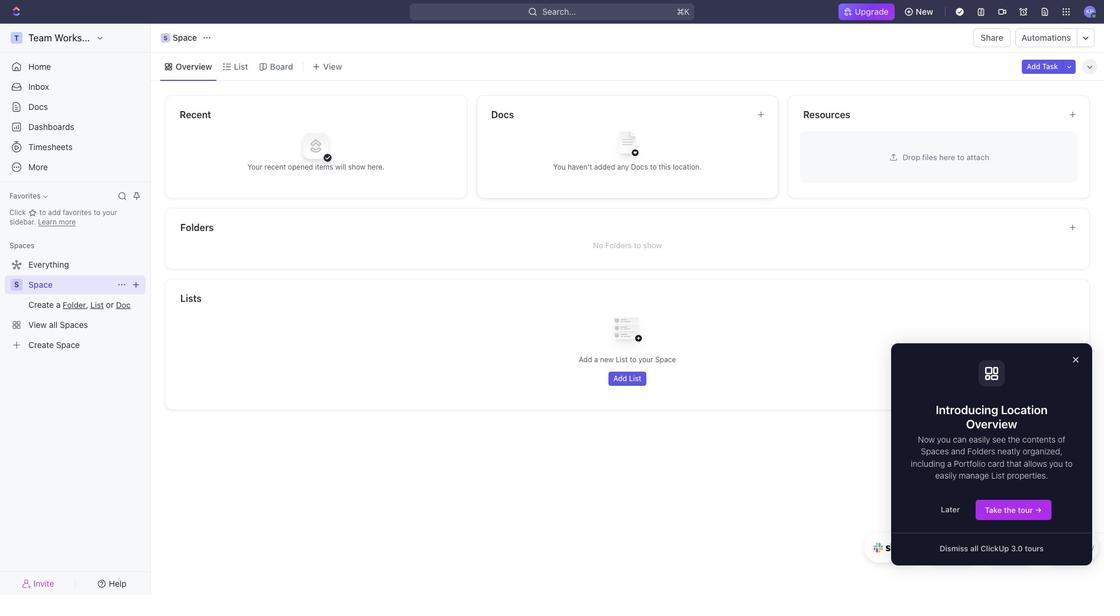 Task type: describe. For each thing, give the bounding box(es) containing it.
properties.
[[1007, 471, 1049, 481]]

your inside to add favorites to your sidebar.
[[102, 208, 117, 217]]

3.0
[[1012, 544, 1023, 554]]

location.
[[673, 162, 702, 171]]

list inside button
[[629, 375, 642, 383]]

take the tour →
[[986, 506, 1043, 515]]

new button
[[900, 2, 941, 21]]

create a folder , list or doc
[[28, 300, 131, 310]]

tree inside sidebar navigation
[[5, 256, 146, 355]]

list left board link
[[234, 61, 248, 71]]

favorites
[[9, 192, 41, 201]]

inbox link
[[5, 78, 146, 96]]

attach
[[967, 152, 990, 162]]

1 horizontal spatial folders
[[606, 241, 632, 250]]

space, , element inside sidebar navigation
[[11, 279, 22, 291]]

csv
[[1081, 545, 1095, 553]]

take the tour → button
[[975, 500, 1053, 521]]

space up overview "link"
[[173, 33, 197, 43]]

you
[[554, 162, 566, 171]]

add task
[[1027, 62, 1058, 71]]

the inside introducing location overview now you can easily see the contents of spaces and folders neatly organized, including a portfolio card that allows you to easily manage list properties.
[[1009, 435, 1021, 445]]

list link
[[232, 58, 248, 75]]

the inside button
[[1004, 506, 1016, 515]]

task
[[1043, 62, 1058, 71]]

folder
[[63, 301, 86, 310]]

here
[[940, 152, 956, 162]]

now
[[918, 435, 935, 445]]

help button
[[79, 576, 146, 593]]

that
[[1007, 459, 1022, 469]]

your
[[248, 162, 263, 171]]

card
[[988, 459, 1005, 469]]

favorites button
[[5, 189, 52, 204]]

tour
[[1018, 506, 1033, 515]]

folder button
[[63, 301, 86, 310]]

click
[[9, 208, 28, 217]]

including
[[911, 459, 946, 469]]

dismiss
[[940, 544, 969, 554]]

opened
[[288, 162, 313, 171]]

kp
[[1087, 8, 1094, 15]]

timesheets link
[[5, 138, 146, 157]]

files
[[923, 152, 938, 162]]

1 horizontal spatial docs
[[491, 109, 514, 120]]

space down view all spaces link in the left bottom of the page
[[56, 340, 80, 350]]

0 vertical spatial spaces
[[9, 241, 34, 250]]

to up learn
[[39, 208, 46, 217]]

home
[[28, 62, 51, 72]]

drop files here to attach
[[903, 152, 990, 162]]

s for s space
[[164, 34, 168, 41]]

s space
[[164, 33, 197, 43]]

contents
[[1023, 435, 1056, 445]]

upgrade
[[855, 7, 889, 17]]

you haven't added any docs to this location.
[[554, 162, 702, 171]]

add
[[48, 208, 61, 217]]

here.
[[368, 162, 385, 171]]

inbox
[[28, 82, 49, 92]]

kp button
[[1081, 2, 1100, 21]]

list inside introducing location overview now you can easily see the contents of spaces and folders neatly organized, including a portfolio card that allows you to easily manage list properties.
[[992, 471, 1005, 481]]

automations
[[1022, 33, 1072, 43]]

everything link
[[5, 256, 143, 275]]

lists button
[[180, 292, 1076, 306]]

a for add
[[594, 356, 598, 364]]

spaces inside introducing location overview now you can easily see the contents of spaces and folders neatly organized, including a portfolio card that allows you to easily manage list properties.
[[921, 447, 949, 457]]

navigation containing ×
[[892, 344, 1105, 566]]

share button
[[974, 28, 1011, 47]]

2 horizontal spatial docs
[[631, 162, 648, 171]]

board
[[270, 61, 293, 71]]

no most used docs image
[[604, 122, 651, 170]]

create for create a folder , list or doc
[[28, 300, 54, 310]]

will
[[335, 162, 346, 171]]

resources
[[804, 109, 851, 120]]

all for view
[[49, 320, 58, 330]]

board link
[[268, 58, 293, 75]]

introducing
[[936, 404, 999, 417]]

view all spaces
[[28, 320, 88, 330]]

tours
[[1025, 544, 1044, 554]]

→
[[1035, 506, 1043, 515]]

organized,
[[1023, 447, 1063, 457]]

learn
[[38, 218, 57, 227]]

to inside introducing location overview now you can easily see the contents of spaces and folders neatly organized, including a portfolio card that allows you to easily manage list properties.
[[1066, 459, 1073, 469]]

add for add a new list to your space
[[579, 356, 592, 364]]

t
[[14, 33, 19, 42]]

add list button
[[609, 372, 646, 386]]

to up add list
[[630, 356, 637, 364]]

excel & csv link
[[1043, 534, 1099, 563]]

portfolio
[[954, 459, 986, 469]]

invite
[[33, 579, 54, 589]]

no lists icon. image
[[604, 308, 651, 356]]

and
[[952, 447, 966, 457]]

add for add task
[[1027, 62, 1041, 71]]

add list
[[614, 375, 642, 383]]

view for view
[[323, 61, 342, 71]]

create space link
[[5, 336, 143, 355]]

&
[[1075, 545, 1080, 553]]

overview inside "link"
[[176, 61, 212, 71]]

of
[[1058, 435, 1066, 445]]



Task type: locate. For each thing, give the bounding box(es) containing it.
add down add a new list to your space
[[614, 375, 627, 383]]

1 horizontal spatial s
[[164, 34, 168, 41]]

1 vertical spatial s
[[14, 280, 19, 289]]

2 horizontal spatial spaces
[[921, 447, 949, 457]]

s for s
[[14, 280, 19, 289]]

home link
[[5, 57, 146, 76]]

0 horizontal spatial folders
[[180, 222, 214, 233]]

1 vertical spatial space, , element
[[11, 279, 22, 291]]

0 vertical spatial s
[[164, 34, 168, 41]]

view inside view all spaces link
[[28, 320, 47, 330]]

tree
[[5, 256, 146, 355]]

1 vertical spatial your
[[639, 356, 654, 364]]

your right favorites
[[102, 208, 117, 217]]

create up view all spaces
[[28, 300, 54, 310]]

view all spaces link
[[5, 316, 143, 335]]

to right here
[[958, 152, 965, 162]]

search...
[[543, 7, 576, 17]]

automations button
[[1016, 29, 1077, 47]]

0 vertical spatial overview
[[176, 61, 212, 71]]

1 vertical spatial a
[[594, 356, 598, 364]]

1 vertical spatial view
[[28, 320, 47, 330]]

folders inside introducing location overview now you can easily see the contents of spaces and folders neatly organized, including a portfolio card that allows you to easily manage list properties.
[[968, 447, 996, 457]]

view
[[323, 61, 342, 71], [28, 320, 47, 330]]

2 horizontal spatial a
[[948, 459, 952, 469]]

0 vertical spatial your
[[102, 208, 117, 217]]

more
[[59, 218, 76, 227]]

team workspace, , element
[[11, 32, 22, 44]]

all inside tree
[[49, 320, 58, 330]]

0 horizontal spatial all
[[49, 320, 58, 330]]

to down folders button
[[634, 241, 641, 250]]

overview inside introducing location overview now you can easily see the contents of spaces and folders neatly organized, including a portfolio card that allows you to easily manage list properties.
[[967, 418, 1018, 431]]

see
[[993, 435, 1006, 445]]

view for view all spaces
[[28, 320, 47, 330]]

everything
[[28, 260, 69, 270]]

location
[[1001, 404, 1048, 417]]

easily down including at the bottom right
[[936, 471, 957, 481]]

list down add a new list to your space
[[629, 375, 642, 383]]

you
[[938, 435, 951, 445], [1050, 459, 1063, 469]]

view inside view button
[[323, 61, 342, 71]]

1 vertical spatial folders
[[606, 241, 632, 250]]

0 horizontal spatial space, , element
[[11, 279, 22, 291]]

2 vertical spatial add
[[614, 375, 627, 383]]

1 horizontal spatial show
[[644, 241, 662, 250]]

view button
[[308, 53, 407, 80]]

recent
[[265, 162, 286, 171]]

list right new
[[616, 356, 628, 364]]

0 horizontal spatial s
[[14, 280, 19, 289]]

list button
[[91, 301, 104, 310]]

overview up see
[[967, 418, 1018, 431]]

0 horizontal spatial view
[[28, 320, 47, 330]]

add a new list to your space
[[579, 356, 676, 364]]

to add favorites to your sidebar.
[[9, 208, 117, 227]]

1 horizontal spatial easily
[[969, 435, 991, 445]]

s inside tree
[[14, 280, 19, 289]]

0 horizontal spatial show
[[348, 162, 366, 171]]

a for create
[[56, 300, 61, 310]]

spaces down folder
[[60, 320, 88, 330]]

0 vertical spatial view
[[323, 61, 342, 71]]

sidebar navigation
[[0, 24, 153, 596]]

help
[[109, 579, 127, 589]]

to
[[958, 152, 965, 162], [650, 162, 657, 171], [39, 208, 46, 217], [94, 208, 100, 217], [634, 241, 641, 250], [630, 356, 637, 364], [1066, 459, 1073, 469]]

later
[[941, 505, 960, 515]]

new
[[600, 356, 614, 364]]

workspace
[[55, 33, 103, 43]]

show
[[348, 162, 366, 171], [644, 241, 662, 250]]

0 vertical spatial the
[[1009, 435, 1021, 445]]

1 create from the top
[[28, 300, 54, 310]]

1 horizontal spatial all
[[971, 544, 979, 554]]

a inside introducing location overview now you can easily see the contents of spaces and folders neatly organized, including a portfolio card that allows you to easily manage list properties.
[[948, 459, 952, 469]]

easily left see
[[969, 435, 991, 445]]

favorites
[[63, 208, 92, 217]]

resources button
[[803, 108, 1060, 122]]

1 vertical spatial spaces
[[60, 320, 88, 330]]

folders button
[[180, 221, 1060, 235]]

the up neatly
[[1009, 435, 1021, 445]]

1 vertical spatial you
[[1050, 459, 1063, 469]]

0 vertical spatial folders
[[180, 222, 214, 233]]

view button
[[308, 58, 347, 75]]

0 horizontal spatial a
[[56, 300, 61, 310]]

the left the tour
[[1004, 506, 1016, 515]]

haven't
[[568, 162, 592, 171]]

a left new
[[594, 356, 598, 364]]

a down and at bottom
[[948, 459, 952, 469]]

navigation
[[892, 344, 1105, 566]]

show down folders button
[[644, 241, 662, 250]]

0 vertical spatial all
[[49, 320, 58, 330]]

add left "task"
[[1027, 62, 1041, 71]]

later button
[[932, 500, 970, 520]]

all inside button
[[971, 544, 979, 554]]

your up add list
[[639, 356, 654, 364]]

no recent items image
[[292, 122, 340, 170]]

list inside create a folder , list or doc
[[91, 301, 104, 310]]

2 horizontal spatial add
[[1027, 62, 1041, 71]]

list right , on the left of page
[[91, 301, 104, 310]]

invite button
[[5, 576, 72, 593]]

neatly
[[998, 447, 1021, 457]]

2 vertical spatial a
[[948, 459, 952, 469]]

timesheets
[[28, 142, 73, 152]]

manage
[[959, 471, 990, 481]]

help button
[[79, 576, 146, 593]]

doc
[[116, 301, 131, 310]]

recent
[[180, 109, 211, 120]]

0 horizontal spatial add
[[579, 356, 592, 364]]

0 horizontal spatial spaces
[[9, 241, 34, 250]]

more button
[[5, 158, 146, 177]]

this
[[659, 162, 671, 171]]

spaces down sidebar.
[[9, 241, 34, 250]]

you down the organized,
[[1050, 459, 1063, 469]]

view up create space
[[28, 320, 47, 330]]

add for add list
[[614, 375, 627, 383]]

drop
[[903, 152, 921, 162]]

doc button
[[116, 301, 131, 310]]

new
[[916, 7, 934, 17]]

0 horizontal spatial your
[[102, 208, 117, 217]]

items
[[315, 162, 333, 171]]

1 horizontal spatial add
[[614, 375, 627, 383]]

1 vertical spatial overview
[[967, 418, 1018, 431]]

0 vertical spatial you
[[938, 435, 951, 445]]

1 vertical spatial create
[[28, 340, 54, 350]]

no folders to show
[[593, 241, 662, 250]]

all left the clickup
[[971, 544, 979, 554]]

docs link
[[5, 98, 146, 117]]

1 horizontal spatial a
[[594, 356, 598, 364]]

tree containing everything
[[5, 256, 146, 355]]

s inside s space
[[164, 34, 168, 41]]

overview down s space
[[176, 61, 212, 71]]

1 vertical spatial add
[[579, 356, 592, 364]]

create down view all spaces
[[28, 340, 54, 350]]

1 horizontal spatial view
[[323, 61, 342, 71]]

list down card
[[992, 471, 1005, 481]]

all for dismiss
[[971, 544, 979, 554]]

any
[[618, 162, 629, 171]]

clickup
[[981, 544, 1010, 554]]

0 vertical spatial create
[[28, 300, 54, 310]]

more
[[28, 162, 48, 172]]

sidebar.
[[9, 218, 36, 227]]

0 vertical spatial a
[[56, 300, 61, 310]]

you left 'can'
[[938, 435, 951, 445]]

all up create space
[[49, 320, 58, 330]]

1 vertical spatial all
[[971, 544, 979, 554]]

invite user image
[[22, 579, 31, 590]]

2 create from the top
[[28, 340, 54, 350]]

1 vertical spatial show
[[644, 241, 662, 250]]

2 vertical spatial folders
[[968, 447, 996, 457]]

0 horizontal spatial you
[[938, 435, 951, 445]]

space link
[[28, 276, 112, 295]]

view right board
[[323, 61, 342, 71]]

a left folder button
[[56, 300, 61, 310]]

to left this
[[650, 162, 657, 171]]

0 vertical spatial easily
[[969, 435, 991, 445]]

to right favorites
[[94, 208, 100, 217]]

2 horizontal spatial folders
[[968, 447, 996, 457]]

team
[[28, 33, 52, 43]]

upgrade link
[[839, 4, 895, 20]]

space down everything
[[28, 280, 53, 290]]

2 vertical spatial spaces
[[921, 447, 949, 457]]

folders inside button
[[180, 222, 214, 233]]

1 vertical spatial the
[[1004, 506, 1016, 515]]

×
[[1073, 353, 1080, 366]]

space right no lists icon.
[[656, 356, 676, 364]]

0 horizontal spatial overview
[[176, 61, 212, 71]]

0 vertical spatial show
[[348, 162, 366, 171]]

to down of
[[1066, 459, 1073, 469]]

0 horizontal spatial easily
[[936, 471, 957, 481]]

1 horizontal spatial you
[[1050, 459, 1063, 469]]

learn more link
[[38, 218, 76, 227]]

add left new
[[579, 356, 592, 364]]

0 vertical spatial space, , element
[[161, 33, 170, 43]]

create for create space
[[28, 340, 54, 350]]

introducing location overview now you can easily see the contents of spaces and folders neatly organized, including a portfolio card that allows you to easily manage list properties.
[[911, 404, 1075, 481]]

create space
[[28, 340, 80, 350]]

1 horizontal spatial spaces
[[60, 320, 88, 330]]

1 vertical spatial easily
[[936, 471, 957, 481]]

space, , element
[[161, 33, 170, 43], [11, 279, 22, 291]]

dismiss all clickup 3.0 tours
[[940, 544, 1044, 554]]

1 horizontal spatial space, , element
[[161, 33, 170, 43]]

docs inside docs link
[[28, 102, 48, 112]]

show right will
[[348, 162, 366, 171]]

spaces up including at the bottom right
[[921, 447, 949, 457]]

1 horizontal spatial overview
[[967, 418, 1018, 431]]

1 horizontal spatial your
[[639, 356, 654, 364]]

learn more
[[38, 218, 76, 227]]

lists
[[180, 293, 202, 304]]

a
[[56, 300, 61, 310], [594, 356, 598, 364], [948, 459, 952, 469]]

0 horizontal spatial docs
[[28, 102, 48, 112]]

or
[[106, 300, 114, 310]]

0 vertical spatial add
[[1027, 62, 1041, 71]]

your recent opened items will show here.
[[248, 162, 385, 171]]

overview link
[[173, 58, 212, 75]]

add
[[1027, 62, 1041, 71], [579, 356, 592, 364], [614, 375, 627, 383]]

excel & csv
[[1056, 545, 1095, 553]]



Task type: vqa. For each thing, say whether or not it's contained in the screenshot.
dialog
no



